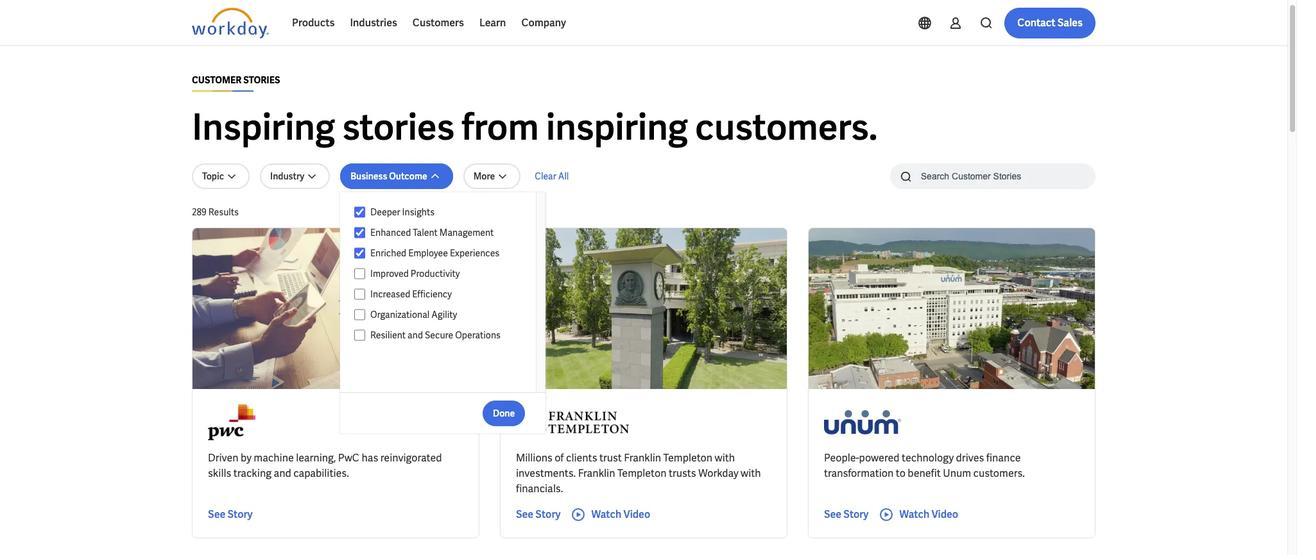 Task type: describe. For each thing, give the bounding box(es) containing it.
resilient
[[370, 330, 406, 341]]

industries button
[[342, 8, 405, 39]]

to
[[896, 467, 906, 481]]

has
[[362, 452, 378, 465]]

watch video link for unum
[[879, 508, 958, 523]]

unum image
[[824, 405, 901, 441]]

agility
[[431, 309, 457, 321]]

company button
[[514, 8, 574, 39]]

watch video for franklin
[[591, 508, 650, 522]]

see story link for people-powered technology drives finance transformation to benefit unum customers.
[[824, 508, 869, 523]]

more button
[[463, 164, 521, 189]]

experiences
[[450, 248, 500, 259]]

industries
[[350, 16, 397, 30]]

business outcome
[[351, 171, 427, 182]]

resilient and secure operations link
[[365, 328, 524, 343]]

of
[[555, 452, 564, 465]]

video for unum
[[932, 508, 958, 522]]

1 vertical spatial with
[[741, 467, 761, 481]]

increased efficiency link
[[365, 287, 524, 302]]

workday
[[698, 467, 739, 481]]

stories
[[342, 104, 455, 151]]

1 see from the left
[[208, 508, 225, 522]]

by
[[241, 452, 252, 465]]

289
[[192, 207, 207, 218]]

learning,
[[296, 452, 336, 465]]

productivity
[[411, 268, 460, 280]]

organizational
[[370, 309, 430, 321]]

trust
[[599, 452, 622, 465]]

improved productivity
[[370, 268, 460, 280]]

customers button
[[405, 8, 472, 39]]

driven by machine learning, pwc has reinvigorated skills tracking and capabilities.
[[208, 452, 442, 481]]

enriched
[[370, 248, 406, 259]]

customers
[[413, 16, 464, 30]]

done
[[493, 408, 515, 419]]

increased
[[370, 289, 410, 300]]

watch video link for franklin
[[571, 508, 650, 523]]

trusts
[[669, 467, 696, 481]]

see for millions of clients trust franklin templeton with investments. franklin templeton trusts workday with financials.
[[516, 508, 533, 522]]

all
[[558, 171, 569, 182]]

benefit
[[908, 467, 941, 481]]

topic
[[202, 171, 224, 182]]

customer stories
[[192, 74, 280, 86]]

industry
[[270, 171, 304, 182]]

organizational agility
[[370, 309, 457, 321]]

company
[[521, 16, 566, 30]]

enriched employee experiences link
[[365, 246, 524, 261]]

story for people-powered technology drives finance transformation to benefit unum customers.
[[844, 508, 869, 522]]

inspiring
[[192, 104, 335, 151]]

machine
[[254, 452, 294, 465]]

tracking
[[233, 467, 272, 481]]

secure
[[425, 330, 453, 341]]

powered
[[859, 452, 900, 465]]

people-powered technology drives finance transformation to benefit unum customers.
[[824, 452, 1025, 481]]

clear all button
[[531, 164, 573, 189]]

289 results
[[192, 207, 239, 218]]

0 horizontal spatial customers.
[[695, 104, 878, 151]]

improved productivity link
[[365, 266, 524, 282]]

watch video for unum
[[899, 508, 958, 522]]

insights
[[402, 207, 435, 218]]

finance
[[986, 452, 1021, 465]]

from
[[462, 104, 539, 151]]

skills
[[208, 467, 231, 481]]

millions
[[516, 452, 552, 465]]

efficiency
[[412, 289, 452, 300]]

topic button
[[192, 164, 250, 189]]

resilient and secure operations
[[370, 330, 501, 341]]

stories
[[243, 74, 280, 86]]

contact sales link
[[1005, 8, 1096, 39]]

business outcome button
[[340, 164, 453, 189]]

outcome
[[389, 171, 427, 182]]

transformation
[[824, 467, 894, 481]]

inspiring stories from inspiring customers.
[[192, 104, 878, 151]]

management
[[440, 227, 494, 239]]



Task type: vqa. For each thing, say whether or not it's contained in the screenshot.
Franklin's Watch Video link
yes



Task type: locate. For each thing, give the bounding box(es) containing it.
2 watch from the left
[[899, 508, 930, 522]]

products button
[[284, 8, 342, 39]]

1 horizontal spatial watch video
[[899, 508, 958, 522]]

1 see story from the left
[[208, 508, 253, 522]]

see down skills
[[208, 508, 225, 522]]

see story down skills
[[208, 508, 253, 522]]

learn
[[479, 16, 506, 30]]

enhanced talent management link
[[365, 225, 524, 241]]

2 see from the left
[[516, 508, 533, 522]]

1 vertical spatial and
[[274, 467, 291, 481]]

Search Customer Stories text field
[[913, 165, 1070, 187]]

deeper insights link
[[365, 205, 524, 220]]

see down financials.
[[516, 508, 533, 522]]

0 horizontal spatial see
[[208, 508, 225, 522]]

and inside driven by machine learning, pwc has reinvigorated skills tracking and capabilities.
[[274, 467, 291, 481]]

3 story from the left
[[844, 508, 869, 522]]

pricewaterhousecoopers global licensing services corporation (pwc) image
[[208, 405, 255, 441]]

operations
[[455, 330, 501, 341]]

1 see story link from the left
[[208, 508, 253, 523]]

see for people-powered technology drives finance transformation to benefit unum customers.
[[824, 508, 841, 522]]

increased efficiency
[[370, 289, 452, 300]]

0 vertical spatial and
[[408, 330, 423, 341]]

1 story from the left
[[227, 508, 253, 522]]

driven
[[208, 452, 238, 465]]

watch for unum
[[899, 508, 930, 522]]

1 horizontal spatial watch video link
[[879, 508, 958, 523]]

None checkbox
[[354, 248, 365, 259], [354, 330, 365, 341], [354, 248, 365, 259], [354, 330, 365, 341]]

drives
[[956, 452, 984, 465]]

1 vertical spatial customers.
[[973, 467, 1025, 481]]

learn button
[[472, 8, 514, 39]]

franklin right the trust
[[624, 452, 661, 465]]

2 story from the left
[[535, 508, 561, 522]]

1 horizontal spatial customers.
[[973, 467, 1025, 481]]

and down the organizational agility
[[408, 330, 423, 341]]

clear all
[[535, 171, 569, 182]]

contact
[[1017, 16, 1056, 30]]

3 see story link from the left
[[824, 508, 869, 523]]

unum
[[943, 467, 971, 481]]

inspiring
[[546, 104, 688, 151]]

0 horizontal spatial watch
[[591, 508, 621, 522]]

0 horizontal spatial see story link
[[208, 508, 253, 523]]

see story link down skills
[[208, 508, 253, 523]]

video down unum
[[932, 508, 958, 522]]

1 watch video link from the left
[[571, 508, 650, 523]]

organizational agility link
[[365, 307, 524, 323]]

watch video
[[591, 508, 650, 522], [899, 508, 958, 522]]

financials.
[[516, 483, 563, 496]]

1 horizontal spatial and
[[408, 330, 423, 341]]

products
[[292, 16, 335, 30]]

see
[[208, 508, 225, 522], [516, 508, 533, 522], [824, 508, 841, 522]]

watch video link
[[571, 508, 650, 523], [879, 508, 958, 523]]

watch video link down millions of clients trust franklin templeton with investments. franklin templeton trusts workday with financials.
[[571, 508, 650, 523]]

2 horizontal spatial see story
[[824, 508, 869, 522]]

0 vertical spatial with
[[715, 452, 735, 465]]

enhanced talent management
[[370, 227, 494, 239]]

employee
[[408, 248, 448, 259]]

story down financials.
[[535, 508, 561, 522]]

see story down transformation
[[824, 508, 869, 522]]

3 see from the left
[[824, 508, 841, 522]]

1 vertical spatial franklin
[[578, 467, 615, 481]]

story for millions of clients trust franklin templeton with investments. franklin templeton trusts workday with financials.
[[535, 508, 561, 522]]

1 horizontal spatial franklin
[[624, 452, 661, 465]]

capabilities.
[[293, 467, 349, 481]]

see story down financials.
[[516, 508, 561, 522]]

with
[[715, 452, 735, 465], [741, 467, 761, 481]]

see story link for millions of clients trust franklin templeton with investments. franklin templeton trusts workday with financials.
[[516, 508, 561, 523]]

templeton down the trust
[[617, 467, 667, 481]]

3 see story from the left
[[824, 508, 869, 522]]

watch down millions of clients trust franklin templeton with investments. franklin templeton trusts workday with financials.
[[591, 508, 621, 522]]

with up 'workday'
[[715, 452, 735, 465]]

franklin templeton companies, llc image
[[516, 405, 629, 441]]

story down transformation
[[844, 508, 869, 522]]

video down millions of clients trust franklin templeton with investments. franklin templeton trusts workday with financials.
[[624, 508, 650, 522]]

see story for people-powered technology drives finance transformation to benefit unum customers.
[[824, 508, 869, 522]]

customer
[[192, 74, 242, 86]]

1 vertical spatial templeton
[[617, 467, 667, 481]]

contact sales
[[1017, 16, 1083, 30]]

2 watch video from the left
[[899, 508, 958, 522]]

pwc
[[338, 452, 359, 465]]

investments.
[[516, 467, 576, 481]]

and
[[408, 330, 423, 341], [274, 467, 291, 481]]

see story for millions of clients trust franklin templeton with investments. franklin templeton trusts workday with financials.
[[516, 508, 561, 522]]

story down tracking
[[227, 508, 253, 522]]

millions of clients trust franklin templeton with investments. franklin templeton trusts workday with financials.
[[516, 452, 761, 496]]

done button
[[483, 401, 525, 426]]

1 horizontal spatial story
[[535, 508, 561, 522]]

more
[[473, 171, 495, 182]]

0 horizontal spatial franklin
[[578, 467, 615, 481]]

2 horizontal spatial see
[[824, 508, 841, 522]]

0 horizontal spatial see story
[[208, 508, 253, 522]]

watch video link down the benefit
[[879, 508, 958, 523]]

2 video from the left
[[932, 508, 958, 522]]

1 horizontal spatial watch
[[899, 508, 930, 522]]

franklin
[[624, 452, 661, 465], [578, 467, 615, 481]]

see story link down financials.
[[516, 508, 561, 523]]

see story link
[[208, 508, 253, 523], [516, 508, 561, 523], [824, 508, 869, 523]]

0 horizontal spatial story
[[227, 508, 253, 522]]

watch down the benefit
[[899, 508, 930, 522]]

franklin down the trust
[[578, 467, 615, 481]]

results
[[208, 207, 239, 218]]

watch video down the benefit
[[899, 508, 958, 522]]

sales
[[1058, 16, 1083, 30]]

1 video from the left
[[624, 508, 650, 522]]

0 horizontal spatial watch video
[[591, 508, 650, 522]]

customers.
[[695, 104, 878, 151], [973, 467, 1025, 481]]

1 watch video from the left
[[591, 508, 650, 522]]

enriched employee experiences
[[370, 248, 500, 259]]

1 horizontal spatial see story link
[[516, 508, 561, 523]]

people-
[[824, 452, 859, 465]]

watch video down millions of clients trust franklin templeton with investments. franklin templeton trusts workday with financials.
[[591, 508, 650, 522]]

deeper insights
[[370, 207, 435, 218]]

and down machine
[[274, 467, 291, 481]]

2 horizontal spatial see story link
[[824, 508, 869, 523]]

watch
[[591, 508, 621, 522], [899, 508, 930, 522]]

2 see story link from the left
[[516, 508, 561, 523]]

0 horizontal spatial video
[[624, 508, 650, 522]]

go to the homepage image
[[192, 8, 269, 39]]

0 horizontal spatial with
[[715, 452, 735, 465]]

2 see story from the left
[[516, 508, 561, 522]]

video for franklin
[[624, 508, 650, 522]]

clients
[[566, 452, 597, 465]]

customers. inside people-powered technology drives finance transformation to benefit unum customers.
[[973, 467, 1025, 481]]

business
[[351, 171, 387, 182]]

see story link down transformation
[[824, 508, 869, 523]]

0 horizontal spatial watch video link
[[571, 508, 650, 523]]

1 horizontal spatial see story
[[516, 508, 561, 522]]

templeton
[[663, 452, 713, 465], [617, 467, 667, 481]]

0 vertical spatial franklin
[[624, 452, 661, 465]]

clear
[[535, 171, 556, 182]]

0 vertical spatial customers.
[[695, 104, 878, 151]]

2 watch video link from the left
[[879, 508, 958, 523]]

watch for franklin
[[591, 508, 621, 522]]

video
[[624, 508, 650, 522], [932, 508, 958, 522]]

1 watch from the left
[[591, 508, 621, 522]]

1 horizontal spatial with
[[741, 467, 761, 481]]

see down transformation
[[824, 508, 841, 522]]

None checkbox
[[354, 207, 365, 218], [354, 227, 365, 239], [354, 268, 365, 280], [354, 289, 365, 300], [354, 309, 365, 321], [354, 207, 365, 218], [354, 227, 365, 239], [354, 268, 365, 280], [354, 289, 365, 300], [354, 309, 365, 321]]

see story
[[208, 508, 253, 522], [516, 508, 561, 522], [824, 508, 869, 522]]

0 horizontal spatial and
[[274, 467, 291, 481]]

technology
[[902, 452, 954, 465]]

0 vertical spatial templeton
[[663, 452, 713, 465]]

templeton up trusts
[[663, 452, 713, 465]]

reinvigorated
[[380, 452, 442, 465]]

improved
[[370, 268, 409, 280]]

talent
[[413, 227, 438, 239]]

1 horizontal spatial video
[[932, 508, 958, 522]]

deeper
[[370, 207, 400, 218]]

industry button
[[260, 164, 330, 189]]

with right 'workday'
[[741, 467, 761, 481]]

2 horizontal spatial story
[[844, 508, 869, 522]]

1 horizontal spatial see
[[516, 508, 533, 522]]



